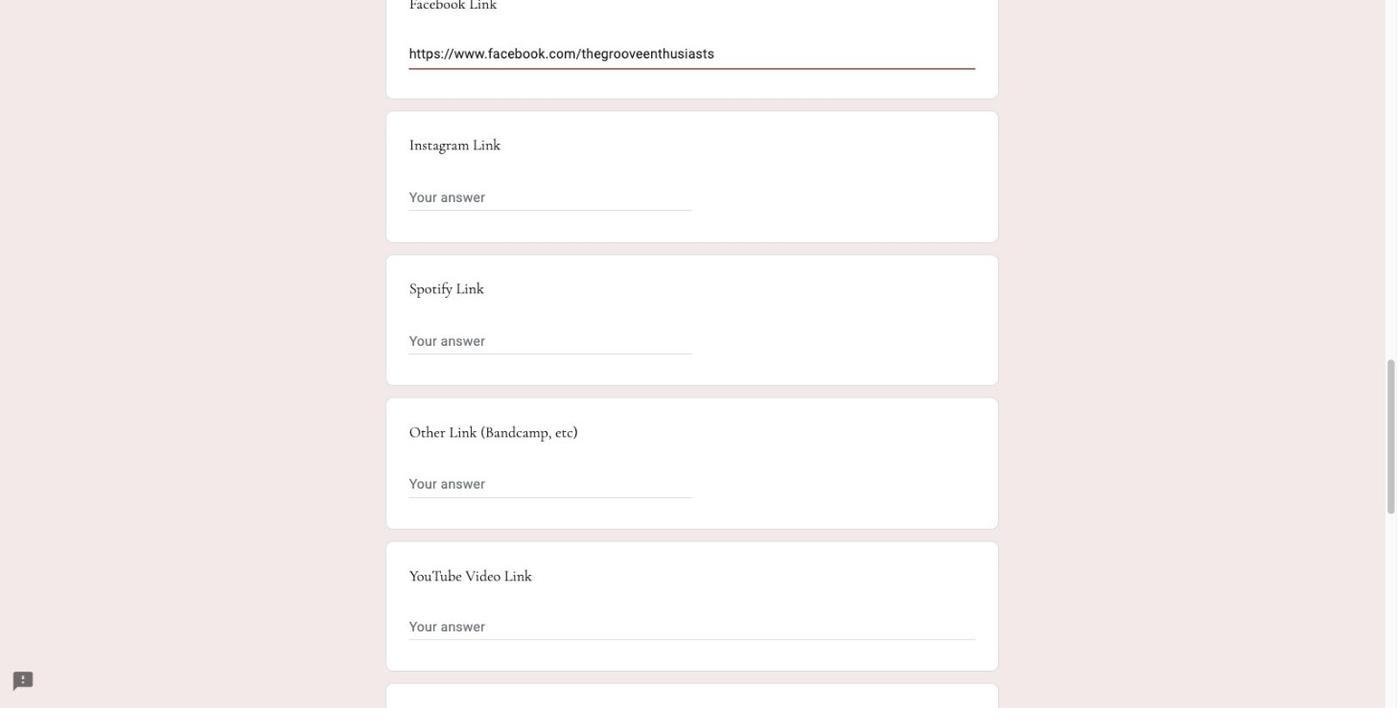 Task type: describe. For each thing, give the bounding box(es) containing it.
report a problem to google image
[[12, 671, 35, 694]]



Task type: locate. For each thing, give the bounding box(es) containing it.
None text field
[[409, 45, 975, 68], [409, 617, 975, 640], [409, 45, 975, 68], [409, 617, 975, 640]]

None text field
[[409, 186, 692, 209], [409, 330, 692, 353], [409, 474, 692, 497], [409, 186, 692, 209], [409, 330, 692, 353], [409, 474, 692, 497]]



Task type: vqa. For each thing, say whether or not it's contained in the screenshot.
text field
yes



